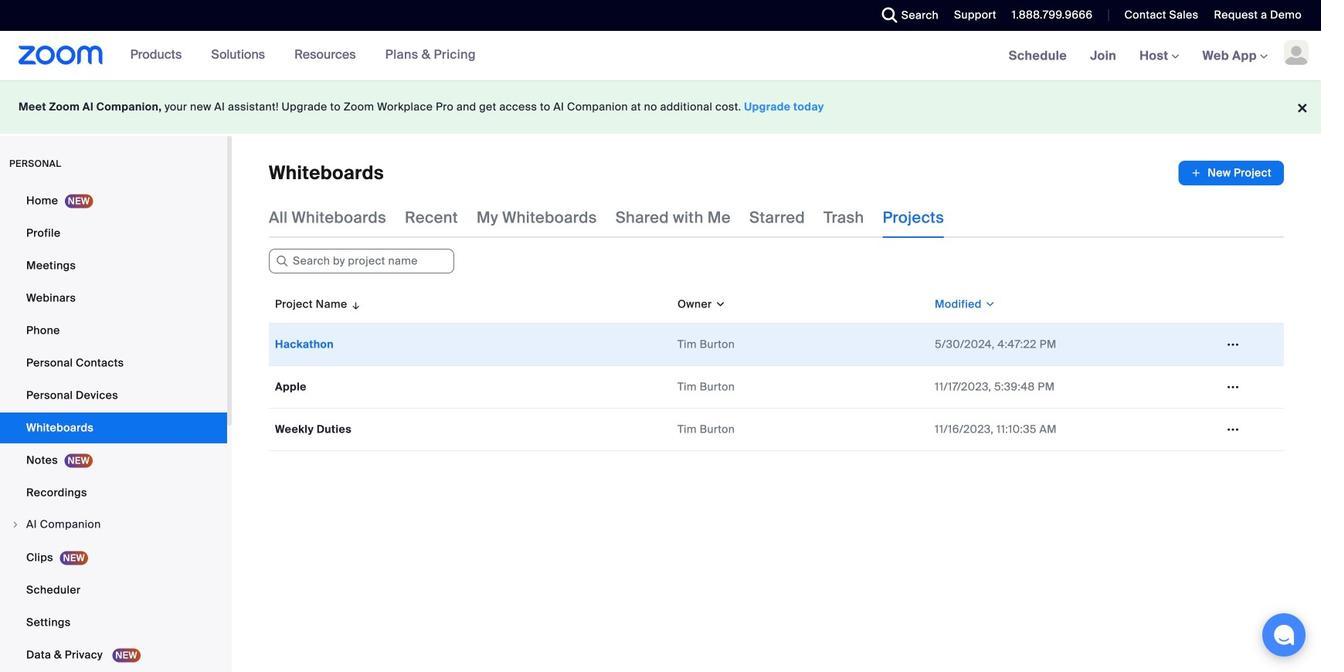 Task type: vqa. For each thing, say whether or not it's contained in the screenshot.
tooltip containing Team Chat is now available! You can send and receive direct messages, and chat in channels.
no



Task type: describe. For each thing, give the bounding box(es) containing it.
arrow down image
[[347, 295, 362, 314]]

zoom logo image
[[19, 46, 103, 65]]

1 edit project image from the top
[[1221, 338, 1245, 352]]

right image
[[11, 520, 20, 529]]

Search text field
[[269, 249, 454, 273]]

personal menu menu
[[0, 185, 227, 672]]

tabs of all whiteboard page tab list
[[269, 198, 944, 238]]



Task type: locate. For each thing, give the bounding box(es) containing it.
0 vertical spatial edit project image
[[1221, 338, 1245, 352]]

1 vertical spatial edit project image
[[1221, 423, 1245, 437]]

banner
[[0, 31, 1321, 82]]

profile picture image
[[1284, 40, 1309, 65]]

application
[[269, 286, 1284, 451]]

footer
[[0, 80, 1321, 134]]

edit project image
[[1221, 338, 1245, 352], [1221, 423, 1245, 437]]

down image
[[712, 297, 726, 312]]

menu item
[[0, 510, 227, 541]]

2 edit project image from the top
[[1221, 423, 1245, 437]]

add image
[[1191, 165, 1202, 181]]

edit project image up edit project image
[[1221, 338, 1245, 352]]

meetings navigation
[[997, 31, 1321, 82]]

edit project image
[[1221, 380, 1245, 394]]

edit project image down edit project image
[[1221, 423, 1245, 437]]

product information navigation
[[103, 31, 487, 80]]

open chat image
[[1273, 624, 1295, 646]]



